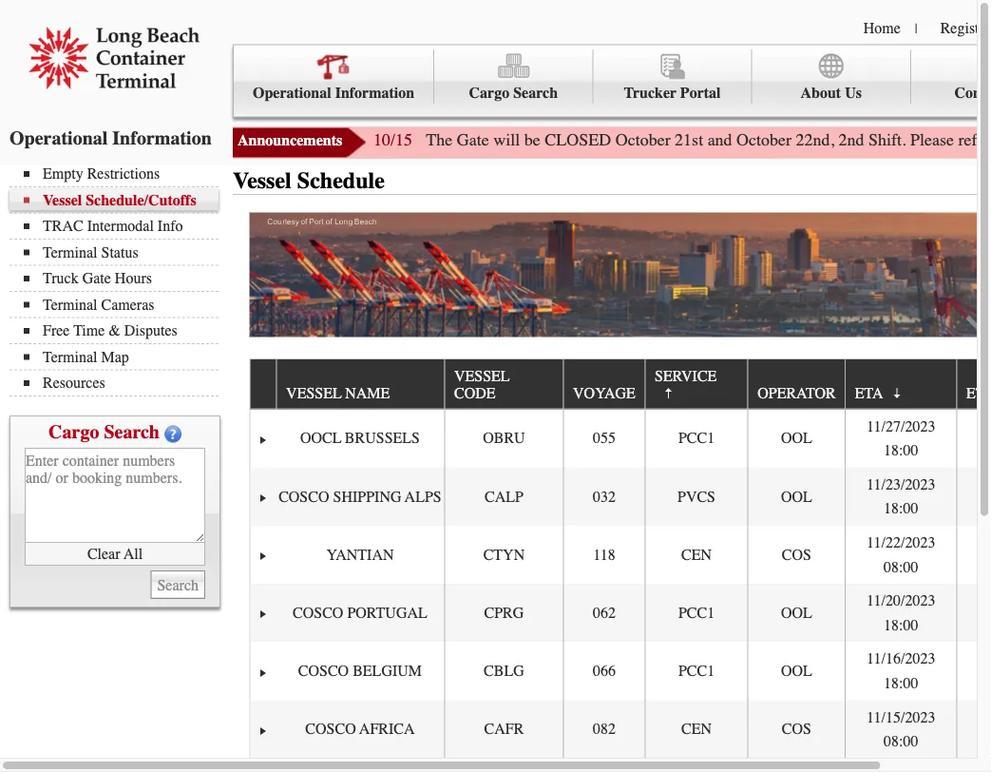Task type: vqa. For each thing, say whether or not it's contained in the screenshot.
'SECURITY'
no



Task type: describe. For each thing, give the bounding box(es) containing it.
empty restrictions link
[[24, 165, 219, 183]]

2 terminal from the top
[[43, 296, 98, 313]]

0 horizontal spatial information
[[113, 127, 212, 149]]

cargo search link
[[435, 50, 594, 104]]

terminal status link
[[24, 243, 219, 261]]

row containing 11/27/2023 18:00
[[251, 409, 992, 468]]

operator link
[[758, 377, 846, 408]]

terminal cameras link
[[24, 296, 219, 313]]

3 terminal from the top
[[43, 348, 98, 366]]

info
[[158, 217, 183, 235]]

11 cell for 11/20/2023
[[957, 584, 992, 642]]

cosco africa cell
[[276, 700, 445, 759]]

cen for 118
[[682, 546, 712, 564]]

10/15
[[374, 130, 413, 150]]

11 for 11/15/2023
[[979, 708, 992, 750]]

us
[[846, 84, 863, 102]]

vessel code
[[455, 367, 510, 402]]

eta link
[[856, 377, 915, 408]]

gate inside empty restrictions vessel schedule/cutoffs trac intermodal info terminal status truck gate hours terminal cameras free time & disputes terminal map resources
[[82, 270, 111, 287]]

yantian cell
[[276, 526, 445, 584]]

trucker portal link
[[594, 50, 753, 104]]

ctyn
[[484, 546, 525, 564]]

08:00 for 11/15/2023 08:00
[[885, 733, 919, 750]]

ool cell for 11/16/2023
[[748, 642, 846, 700]]

11 cell for 11/15/2023
[[957, 700, 992, 759]]

shift.
[[869, 130, 907, 150]]

operational information inside menu bar
[[253, 84, 415, 102]]

trac intermodal info link
[[24, 217, 219, 235]]

about us link
[[753, 50, 912, 104]]

voyage
[[574, 385, 636, 402]]

vessel code link
[[455, 359, 510, 408]]

cosco belgium
[[298, 662, 422, 680]]

free
[[43, 322, 70, 340]]

row containing 11/16/2023 18:00
[[251, 642, 992, 700]]

11/20/2023 18:00
[[867, 592, 936, 634]]

18:00 for 11/27/2023 18:00
[[885, 442, 919, 459]]

vessel for code
[[455, 367, 510, 385]]

cen cell for 118
[[645, 526, 748, 584]]

clear all
[[87, 545, 143, 563]]

cosco for cosco portugal
[[293, 604, 344, 622]]

portugal
[[348, 604, 428, 622]]

11/15/2023 08:00 cell
[[846, 700, 957, 759]]

restrictions
[[87, 165, 160, 183]]

etd
[[967, 385, 992, 402]]

11/23/2023 18:00
[[867, 476, 936, 518]]

08:00 for 11/22/2023 08:00
[[885, 558, 919, 576]]

062
[[593, 604, 616, 622]]

11 cell for 11/22/2023
[[957, 526, 992, 584]]

please
[[911, 130, 955, 150]]

tree grid containing vessel code
[[251, 359, 992, 772]]

resources link
[[24, 374, 219, 392]]

all
[[124, 545, 143, 563]]

pvcs cell
[[645, 468, 748, 526]]

vessel schedule
[[233, 168, 385, 194]]

vessel name
[[286, 385, 390, 402]]

|
[[916, 21, 918, 36]]

be
[[525, 130, 541, 150]]

18:00 for 11/16/2023 18:00
[[885, 675, 919, 692]]

announcements
[[238, 132, 343, 149]]

0 horizontal spatial cargo
[[49, 421, 99, 443]]

resources
[[43, 374, 105, 392]]

11/27/2023 18:00
[[867, 417, 936, 459]]

cos cell for 11/15/2023
[[748, 700, 846, 759]]

18:00 for 11/20/2023 18:00
[[885, 616, 919, 634]]

voyage link
[[574, 377, 645, 408]]

empty restrictions vessel schedule/cutoffs trac intermodal info terminal status truck gate hours terminal cameras free time & disputes terminal map resources
[[43, 165, 197, 392]]

11 for 11/20/2023
[[979, 592, 992, 634]]

11/16/2023 18:00
[[867, 650, 936, 692]]

row containing 11/22/2023 08:00
[[251, 526, 992, 584]]

2nd
[[839, 130, 865, 150]]

operational inside operational information link
[[253, 84, 332, 102]]

055
[[593, 430, 616, 447]]

082
[[593, 721, 616, 738]]

cafr
[[485, 721, 524, 738]]

trucker
[[624, 84, 677, 102]]

about us
[[801, 84, 863, 102]]

clear
[[87, 545, 120, 563]]

cosco portugal
[[293, 604, 428, 622]]

conta link
[[912, 50, 992, 104]]

refer
[[959, 130, 992, 150]]

032
[[593, 488, 616, 505]]

066
[[593, 662, 616, 680]]

schedule
[[297, 168, 385, 194]]

11/20/2023 18:00 cell
[[846, 584, 957, 642]]

cosco portugal cell
[[276, 584, 445, 642]]

2 october from the left
[[737, 130, 792, 150]]

1 vertical spatial cargo search
[[49, 421, 160, 443]]

cblg cell
[[445, 642, 563, 700]]

trac
[[43, 217, 83, 235]]

11/22/2023 08:00 cell
[[846, 526, 957, 584]]

1 october from the left
[[616, 130, 671, 150]]

vessel schedule/cutoffs link
[[24, 191, 219, 209]]

1 horizontal spatial search
[[514, 84, 558, 102]]

11/22/2023
[[867, 534, 936, 551]]

12
[[979, 417, 992, 459]]

operational information link
[[234, 50, 435, 104]]

21st
[[675, 130, 704, 150]]

oocl brussels
[[300, 430, 420, 447]]

eta
[[856, 385, 884, 402]]

empty
[[43, 165, 83, 183]]

cos for 11/22/2023
[[783, 546, 812, 564]]

row containing 11/23/2023 18:00
[[251, 468, 992, 526]]

066 cell
[[563, 642, 645, 700]]

&
[[109, 322, 121, 340]]

11 cell for 11/16/2023
[[957, 642, 992, 700]]

the
[[426, 130, 453, 150]]

row containing vessel code
[[251, 359, 992, 409]]

status
[[101, 243, 139, 261]]

cos cell for 11/22/2023
[[748, 526, 846, 584]]

obru
[[483, 430, 526, 447]]

cosco shipping alps cell
[[276, 468, 445, 526]]

1 horizontal spatial vessel
[[233, 168, 292, 194]]

cosco shipping alps
[[279, 488, 442, 505]]

obru cell
[[445, 409, 563, 468]]

pcc1 cell for 066
[[645, 642, 748, 700]]

will
[[494, 130, 520, 150]]

trucker portal
[[624, 84, 721, 102]]

calp cell
[[445, 468, 563, 526]]

11/23/2023
[[867, 476, 936, 493]]

about
[[801, 84, 842, 102]]

10/15 the gate will be closed october 21st and october 22nd, 2nd shift. please refer 
[[374, 130, 992, 150]]

cprg
[[485, 604, 524, 622]]



Task type: locate. For each thing, give the bounding box(es) containing it.
1 vertical spatial cen cell
[[645, 700, 748, 759]]

18:00 inside the 11/20/2023 18:00
[[885, 616, 919, 634]]

08:00 down 11/15/2023 at right
[[885, 733, 919, 750]]

1 vertical spatial search
[[104, 421, 160, 443]]

11 cell right 11/15/2023 08:00
[[957, 700, 992, 759]]

africa
[[360, 721, 415, 738]]

cameras
[[101, 296, 155, 313]]

pcc1 cell for 062
[[645, 584, 748, 642]]

october left 21st at the right of the page
[[616, 130, 671, 150]]

pcc1 for 055
[[679, 430, 715, 447]]

operational information up empty restrictions link
[[10, 127, 212, 149]]

1 vertical spatial cos
[[783, 721, 812, 738]]

0 horizontal spatial gate
[[82, 270, 111, 287]]

0 horizontal spatial operational information
[[10, 127, 212, 149]]

3 ool cell from the top
[[748, 584, 846, 642]]

0 vertical spatial pcc1
[[679, 430, 715, 447]]

18:00 inside 11/23/2023 18:00
[[885, 500, 919, 518]]

1 vertical spatial terminal
[[43, 296, 98, 313]]

1 cos cell from the top
[[748, 526, 846, 584]]

cen right 082
[[682, 721, 712, 738]]

vessel
[[455, 367, 510, 385], [286, 385, 342, 402]]

11 cell
[[957, 468, 992, 526], [957, 526, 992, 584], [957, 584, 992, 642], [957, 642, 992, 700], [957, 700, 992, 759]]

map
[[101, 348, 129, 366]]

cosco for cosco shipping alps
[[279, 488, 330, 505]]

118 cell
[[563, 526, 645, 584]]

18:00 down 11/27/2023
[[885, 442, 919, 459]]

1 ool from the top
[[782, 430, 813, 447]]

2 pcc1 cell from the top
[[645, 584, 748, 642]]

1 horizontal spatial operational information
[[253, 84, 415, 102]]

5 11 cell from the top
[[957, 700, 992, 759]]

11/15/2023 08:00
[[867, 708, 936, 750]]

terminal up "resources" at left
[[43, 348, 98, 366]]

pvcs
[[678, 488, 716, 505]]

055 cell
[[563, 409, 645, 468]]

home link
[[864, 19, 901, 37]]

08:00
[[885, 558, 919, 576], [885, 733, 919, 750]]

pcc1 for 062
[[679, 604, 715, 622]]

1 horizontal spatial vessel
[[455, 367, 510, 385]]

1 cen cell from the top
[[645, 526, 748, 584]]

11/27/2023 18:00 cell
[[846, 409, 957, 468]]

3 18:00 from the top
[[885, 616, 919, 634]]

11/20/2023
[[867, 592, 936, 610]]

terminal down trac
[[43, 243, 98, 261]]

clear all button
[[25, 543, 205, 566]]

0 vertical spatial cargo search
[[469, 84, 558, 102]]

service
[[655, 367, 717, 385]]

0 vertical spatial cargo
[[469, 84, 510, 102]]

2 vertical spatial pcc1
[[679, 662, 715, 680]]

2 cos from the top
[[783, 721, 812, 738]]

cargo search inside cargo search link
[[469, 84, 558, 102]]

row
[[251, 359, 992, 409], [251, 409, 992, 468], [251, 468, 992, 526], [251, 526, 992, 584], [251, 584, 992, 642], [251, 642, 992, 700], [251, 700, 992, 759], [251, 759, 992, 772]]

11 cell right the 11/20/2023 18:00
[[957, 584, 992, 642]]

pcc1 cell
[[645, 409, 748, 468], [645, 584, 748, 642], [645, 642, 748, 700]]

cargo inside menu bar
[[469, 84, 510, 102]]

5 11 from the top
[[979, 708, 992, 750]]

11/27/2023
[[867, 417, 936, 435]]

cen cell right 082
[[645, 700, 748, 759]]

1 11 cell from the top
[[957, 468, 992, 526]]

0 horizontal spatial cargo search
[[49, 421, 160, 443]]

terminal down truck
[[43, 296, 98, 313]]

ctyn cell
[[445, 526, 563, 584]]

cargo search
[[469, 84, 558, 102], [49, 421, 160, 443]]

operational up announcements
[[253, 84, 332, 102]]

cosco for cosco africa
[[306, 721, 356, 738]]

vessel down empty
[[43, 191, 82, 209]]

conta
[[955, 84, 992, 102]]

0 vertical spatial cen cell
[[645, 526, 748, 584]]

8 row from the top
[[251, 759, 992, 772]]

cosco inside "cell"
[[306, 721, 356, 738]]

1 horizontal spatial gate
[[457, 130, 489, 150]]

11 cell right 11/22/2023 08:00
[[957, 526, 992, 584]]

ool cell for 11/23/2023
[[748, 468, 846, 526]]

18:00 inside 11/27/2023 18:00
[[885, 442, 919, 459]]

ool for 11/20/2023
[[782, 604, 813, 622]]

2 11 from the top
[[979, 534, 992, 576]]

1 vertical spatial cargo
[[49, 421, 99, 443]]

11 for 11/22/2023
[[979, 534, 992, 576]]

vessel down announcements
[[233, 168, 292, 194]]

0 horizontal spatial vessel
[[286, 385, 342, 402]]

4 11 cell from the top
[[957, 642, 992, 700]]

intermodal
[[87, 217, 154, 235]]

gate down the status
[[82, 270, 111, 287]]

hours
[[115, 270, 152, 287]]

2 row from the top
[[251, 409, 992, 468]]

pcc1 down service link
[[679, 430, 715, 447]]

vessel for name
[[286, 385, 342, 402]]

register link
[[941, 19, 992, 37]]

operational up empty
[[10, 127, 108, 149]]

truck gate hours link
[[24, 270, 219, 287]]

search down the resources link on the left
[[104, 421, 160, 443]]

11 for 11/23/2023
[[979, 476, 992, 518]]

0 vertical spatial cen
[[682, 546, 712, 564]]

5 row from the top
[[251, 584, 992, 642]]

pcc1 cell for 055
[[645, 409, 748, 468]]

pcc1 cell right 066
[[645, 642, 748, 700]]

11 cell right 11/16/2023 18:00
[[957, 642, 992, 700]]

cen
[[682, 546, 712, 564], [682, 721, 712, 738]]

2 cos cell from the top
[[748, 700, 846, 759]]

vessel inside empty restrictions vessel schedule/cutoffs trac intermodal info terminal status truck gate hours terminal cameras free time & disputes terminal map resources
[[43, 191, 82, 209]]

1 18:00 from the top
[[885, 442, 919, 459]]

08:00 down 11/22/2023
[[885, 558, 919, 576]]

0 vertical spatial terminal
[[43, 243, 98, 261]]

18:00 for 11/23/2023 18:00
[[885, 500, 919, 518]]

pcc1 right 062
[[679, 604, 715, 622]]

row up 082
[[251, 642, 992, 700]]

cosco left africa
[[306, 721, 356, 738]]

1 pcc1 from the top
[[679, 430, 715, 447]]

1 vertical spatial cen
[[682, 721, 712, 738]]

1 ool cell from the top
[[748, 409, 846, 468]]

032 cell
[[563, 468, 645, 526]]

cargo up will
[[469, 84, 510, 102]]

etd link
[[967, 377, 992, 408]]

alps
[[405, 488, 442, 505]]

row up 066
[[251, 584, 992, 642]]

0 vertical spatial menu bar
[[233, 44, 992, 117]]

search up "be"
[[514, 84, 558, 102]]

calp
[[485, 488, 524, 505]]

11/15/2023
[[867, 708, 936, 726]]

cos for 11/15/2023
[[783, 721, 812, 738]]

0 horizontal spatial search
[[104, 421, 160, 443]]

1 vertical spatial gate
[[82, 270, 111, 287]]

pcc1 cell down service link
[[645, 409, 748, 468]]

and
[[708, 130, 733, 150]]

row down voyage link
[[251, 409, 992, 468]]

truck
[[43, 270, 79, 287]]

code
[[455, 385, 496, 402]]

1 horizontal spatial cargo search
[[469, 84, 558, 102]]

118
[[594, 546, 616, 564]]

3 11 cell from the top
[[957, 584, 992, 642]]

row group
[[251, 409, 992, 772]]

08:00 inside 11/22/2023 08:00
[[885, 558, 919, 576]]

062 cell
[[563, 584, 645, 642]]

time
[[74, 322, 105, 340]]

menu bar containing empty restrictions
[[10, 163, 228, 397]]

3 pcc1 cell from the top
[[645, 642, 748, 700]]

3 row from the top
[[251, 468, 992, 526]]

1 vertical spatial 08:00
[[885, 733, 919, 750]]

schedule/cutoffs
[[86, 191, 197, 209]]

free time & disputes link
[[24, 322, 219, 340]]

4 ool from the top
[[782, 662, 813, 680]]

3 ool from the top
[[782, 604, 813, 622]]

row containing 11/15/2023 08:00
[[251, 700, 992, 759]]

ool cell
[[748, 409, 846, 468], [748, 468, 846, 526], [748, 584, 846, 642], [748, 642, 846, 700]]

11 cell down 12 at the bottom right of the page
[[957, 468, 992, 526]]

menu bar containing operational information
[[233, 44, 992, 117]]

6 row from the top
[[251, 642, 992, 700]]

name
[[345, 385, 390, 402]]

cosco inside cell
[[298, 662, 349, 680]]

1 cen from the top
[[682, 546, 712, 564]]

information up 10/15
[[335, 84, 415, 102]]

register
[[941, 19, 992, 37]]

row up 062
[[251, 526, 992, 584]]

ool for 11/27/2023
[[782, 430, 813, 447]]

row up 055 on the bottom
[[251, 359, 992, 409]]

0 horizontal spatial vessel
[[43, 191, 82, 209]]

2 cen cell from the top
[[645, 700, 748, 759]]

11
[[979, 476, 992, 518], [979, 534, 992, 576], [979, 592, 992, 634], [979, 650, 992, 692], [979, 708, 992, 750]]

1 11 from the top
[[979, 476, 992, 518]]

1 cos from the top
[[783, 546, 812, 564]]

cosco for cosco belgium
[[298, 662, 349, 680]]

11 right 11/15/2023 08:00
[[979, 708, 992, 750]]

pcc1 for 066
[[679, 662, 715, 680]]

vessel up oocl
[[286, 385, 342, 402]]

cosco down oocl
[[279, 488, 330, 505]]

4 row from the top
[[251, 526, 992, 584]]

tree grid
[[251, 359, 992, 772]]

cargo search up will
[[469, 84, 558, 102]]

cen down the 'pvcs' cell
[[682, 546, 712, 564]]

1 terminal from the top
[[43, 243, 98, 261]]

cen cell down pvcs
[[645, 526, 748, 584]]

gate
[[457, 130, 489, 150], [82, 270, 111, 287]]

pcc1 cell right 062
[[645, 584, 748, 642]]

vessel name link
[[286, 377, 399, 408]]

ool
[[782, 430, 813, 447], [782, 488, 813, 505], [782, 604, 813, 622], [782, 662, 813, 680]]

11 for 11/16/2023
[[979, 650, 992, 692]]

ool cell for 11/20/2023
[[748, 584, 846, 642]]

cprg cell
[[445, 584, 563, 642]]

1 08:00 from the top
[[885, 558, 919, 576]]

2 ool from the top
[[782, 488, 813, 505]]

cen cell
[[645, 526, 748, 584], [645, 700, 748, 759]]

row down 082
[[251, 759, 992, 772]]

2 pcc1 from the top
[[679, 604, 715, 622]]

0 vertical spatial information
[[335, 84, 415, 102]]

11 right 11/22/2023 08:00
[[979, 534, 992, 576]]

cafr cell
[[445, 700, 563, 759]]

4 11 from the top
[[979, 650, 992, 692]]

0 vertical spatial operational information
[[253, 84, 415, 102]]

cargo down "resources" at left
[[49, 421, 99, 443]]

7 row from the top
[[251, 700, 992, 759]]

11 right 11/16/2023 18:00
[[979, 650, 992, 692]]

0 vertical spatial cos
[[783, 546, 812, 564]]

row up 118
[[251, 468, 992, 526]]

operational information up announcements
[[253, 84, 415, 102]]

row containing 11/20/2023 18:00
[[251, 584, 992, 642]]

cos cell
[[748, 526, 846, 584], [748, 700, 846, 759]]

0 vertical spatial gate
[[457, 130, 489, 150]]

row group containing 11/27/2023 18:00
[[251, 409, 992, 772]]

18:00
[[885, 442, 919, 459], [885, 500, 919, 518], [885, 616, 919, 634], [885, 675, 919, 692]]

11 cell for 11/23/2023
[[957, 468, 992, 526]]

11/16/2023
[[867, 650, 936, 668]]

1 vertical spatial operational information
[[10, 127, 212, 149]]

1 pcc1 cell from the top
[[645, 409, 748, 468]]

18:00 down 11/16/2023
[[885, 675, 919, 692]]

yantian
[[327, 546, 394, 564]]

terminal map link
[[24, 348, 219, 366]]

082 cell
[[563, 700, 645, 759]]

1 vertical spatial operational
[[10, 127, 108, 149]]

cosco belgium cell
[[276, 642, 445, 700]]

2 11 cell from the top
[[957, 526, 992, 584]]

18:00 down 11/20/2023
[[885, 616, 919, 634]]

11/22/2023 08:00
[[867, 534, 936, 576]]

0 vertical spatial operational
[[253, 84, 332, 102]]

ool for 11/16/2023
[[782, 662, 813, 680]]

2 vertical spatial terminal
[[43, 348, 98, 366]]

cen cell for 082
[[645, 700, 748, 759]]

1 row from the top
[[251, 359, 992, 409]]

11/23/2023 18:00 cell
[[846, 468, 957, 526]]

1 vertical spatial pcc1
[[679, 604, 715, 622]]

cen for 082
[[682, 721, 712, 738]]

0 horizontal spatial operational
[[10, 127, 108, 149]]

1 horizontal spatial operational
[[253, 84, 332, 102]]

0 vertical spatial 08:00
[[885, 558, 919, 576]]

menu bar
[[233, 44, 992, 117], [10, 163, 228, 397]]

2 08:00 from the top
[[885, 733, 919, 750]]

cblg
[[484, 662, 525, 680]]

pcc1 right 066
[[679, 662, 715, 680]]

service link
[[655, 359, 717, 408]]

information up 'restrictions' on the top of page
[[113, 127, 212, 149]]

12 cell
[[957, 409, 992, 468]]

1 horizontal spatial october
[[737, 130, 792, 150]]

cosco africa
[[306, 721, 415, 738]]

disputes
[[124, 322, 178, 340]]

october right and
[[737, 130, 792, 150]]

1 horizontal spatial information
[[335, 84, 415, 102]]

None submit
[[151, 571, 205, 599]]

row down 066
[[251, 700, 992, 759]]

portal
[[681, 84, 721, 102]]

brussels
[[345, 430, 420, 447]]

operational
[[253, 84, 332, 102], [10, 127, 108, 149]]

ool cell for 11/27/2023
[[748, 409, 846, 468]]

0 vertical spatial search
[[514, 84, 558, 102]]

1 vertical spatial menu bar
[[10, 163, 228, 397]]

vessel up obru cell
[[455, 367, 510, 385]]

information inside operational information link
[[335, 84, 415, 102]]

vessel
[[233, 168, 292, 194], [43, 191, 82, 209]]

1 horizontal spatial cargo
[[469, 84, 510, 102]]

2 cen from the top
[[682, 721, 712, 738]]

11 down 12 at the bottom right of the page
[[979, 476, 992, 518]]

1 vertical spatial cos cell
[[748, 700, 846, 759]]

11 right the 11/20/2023 18:00
[[979, 592, 992, 634]]

oocl brussels cell
[[276, 409, 445, 468]]

4 ool cell from the top
[[748, 642, 846, 700]]

4 18:00 from the top
[[885, 675, 919, 692]]

1 vertical spatial information
[[113, 127, 212, 149]]

cosco left belgium
[[298, 662, 349, 680]]

3 pcc1 from the top
[[679, 662, 715, 680]]

cos
[[783, 546, 812, 564], [783, 721, 812, 738]]

1 horizontal spatial menu bar
[[233, 44, 992, 117]]

gate right the the
[[457, 130, 489, 150]]

08:00 inside 11/15/2023 08:00
[[885, 733, 919, 750]]

2 18:00 from the top
[[885, 500, 919, 518]]

cosco left portugal
[[293, 604, 344, 622]]

0 horizontal spatial october
[[616, 130, 671, 150]]

search
[[514, 84, 558, 102], [104, 421, 160, 443]]

cargo
[[469, 84, 510, 102], [49, 421, 99, 443]]

18:00 down the 11/23/2023
[[885, 500, 919, 518]]

0 vertical spatial cos cell
[[748, 526, 846, 584]]

cargo search down the resources link on the left
[[49, 421, 160, 443]]

Enter container numbers and/ or booking numbers.  text field
[[25, 448, 205, 543]]

18:00 inside 11/16/2023 18:00
[[885, 675, 919, 692]]

0 horizontal spatial menu bar
[[10, 163, 228, 397]]

11/16/2023 18:00 cell
[[846, 642, 957, 700]]

ool for 11/23/2023
[[782, 488, 813, 505]]

2 ool cell from the top
[[748, 468, 846, 526]]

home
[[864, 19, 901, 37]]

3 11 from the top
[[979, 592, 992, 634]]

closed
[[545, 130, 612, 150]]

oocl
[[300, 430, 342, 447]]

october
[[616, 130, 671, 150], [737, 130, 792, 150]]



